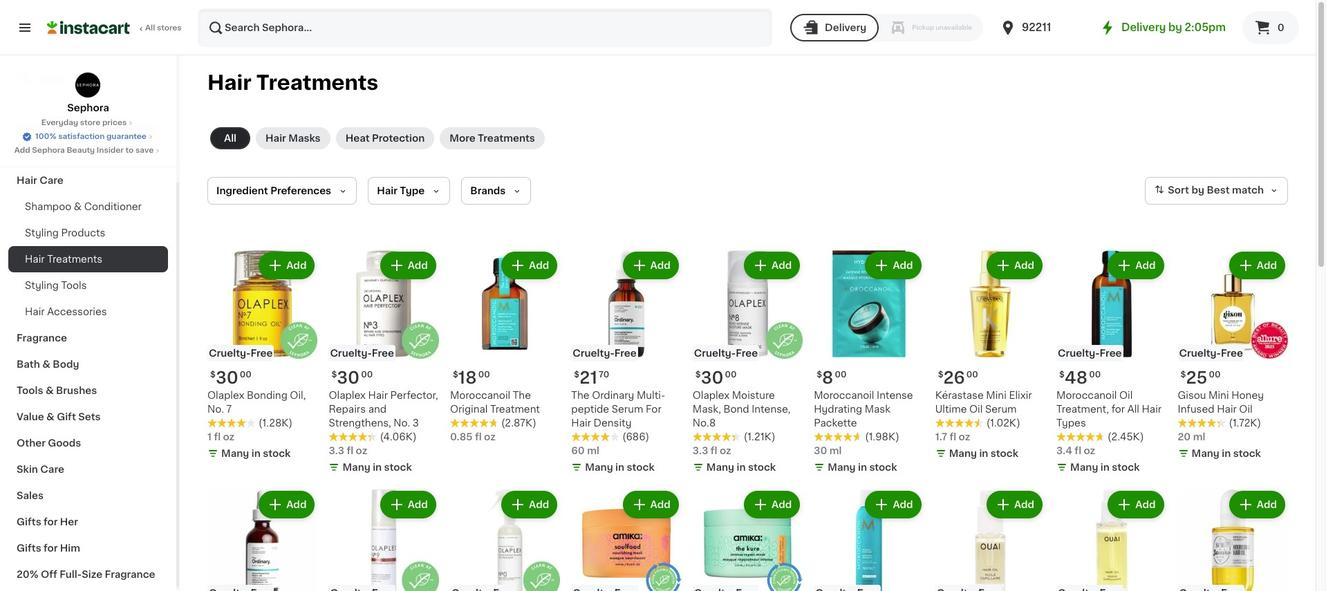 Task type: locate. For each thing, give the bounding box(es) containing it.
free up ordinary
[[615, 349, 637, 358]]

4 00 from the left
[[1089, 371, 1101, 379]]

1 horizontal spatial hair treatments
[[207, 73, 378, 93]]

0 vertical spatial tools
[[61, 281, 87, 290]]

00 up moisture
[[725, 371, 737, 379]]

olaplex inside olaplex moisture mask, bond intense, no.8
[[693, 391, 730, 401]]

1 horizontal spatial ml
[[830, 446, 842, 456]]

olaplex hair perfector, repairs and strengthens, no. 3
[[329, 391, 438, 428]]

1 $ from the left
[[210, 371, 216, 379]]

$ for olaplex hair perfector, repairs and strengthens, no. 3
[[332, 371, 337, 379]]

hair inside dropdown button
[[377, 186, 398, 196]]

0 horizontal spatial fragrance
[[17, 333, 67, 343]]

1 vertical spatial fragrance
[[105, 570, 155, 579]]

hair up all "link"
[[207, 73, 252, 93]]

in down the "(2.45k)"
[[1101, 463, 1110, 473]]

00 right 8
[[835, 371, 847, 379]]

moroccanoil intense hydrating mask packette
[[814, 391, 913, 428]]

0 vertical spatial for
[[1112, 405, 1125, 414]]

all left stores
[[145, 24, 155, 32]]

2 mini from the left
[[1209, 391, 1229, 401]]

cruelty-free up the $ 48 00
[[1058, 349, 1122, 358]]

oz for (2.87k)
[[484, 432, 496, 442]]

oz for (2.45k)
[[1084, 446, 1095, 456]]

care for skin care
[[40, 465, 64, 474]]

1 horizontal spatial $ 30 00
[[332, 370, 373, 386]]

1.7 fl oz
[[935, 432, 970, 442]]

3 cruelty- from the left
[[573, 349, 615, 358]]

0 vertical spatial fragrance
[[17, 333, 67, 343]]

1 vertical spatial care
[[40, 465, 64, 474]]

product group
[[207, 249, 318, 464], [329, 249, 439, 477], [450, 249, 560, 444], [571, 249, 682, 477], [693, 249, 803, 477], [814, 249, 924, 477], [935, 249, 1046, 464], [1057, 249, 1167, 477], [1178, 249, 1288, 464], [207, 488, 318, 591], [329, 488, 439, 591], [450, 488, 560, 591], [571, 488, 682, 591], [693, 488, 803, 591], [814, 488, 924, 591], [935, 488, 1046, 591], [1057, 488, 1167, 591], [1178, 488, 1288, 591]]

many for (1.98k)
[[828, 463, 856, 473]]

for left 'her'
[[44, 517, 58, 527]]

00 up and
[[361, 371, 373, 379]]

intense,
[[752, 405, 791, 414]]

0 vertical spatial styling
[[25, 228, 59, 238]]

$ up gisou
[[1181, 371, 1186, 379]]

oz right 3.4
[[1084, 446, 1095, 456]]

00 inside $ 25 00
[[1209, 371, 1221, 379]]

1 moroccanoil from the left
[[814, 391, 874, 401]]

(1.28k)
[[259, 419, 293, 428]]

3.3 fl oz down no.8
[[693, 446, 731, 456]]

1 gifts from the top
[[17, 517, 41, 527]]

stock down "(1.28k)"
[[263, 449, 291, 459]]

0 horizontal spatial sephora
[[32, 147, 65, 154]]

7 $ from the left
[[695, 371, 701, 379]]

fragrance up bath & body on the bottom
[[17, 333, 67, 343]]

delivery inside delivery button
[[825, 23, 867, 32]]

holiday
[[17, 123, 55, 133]]

cruelty-free for oil
[[1058, 349, 1122, 358]]

0 horizontal spatial 3.3 fl oz
[[329, 446, 367, 456]]

olaplex up 7
[[207, 391, 244, 401]]

many down strengthens,
[[343, 463, 370, 473]]

for
[[646, 405, 662, 414]]

serum
[[612, 405, 643, 414], [985, 405, 1017, 414]]

product group containing 25
[[1178, 249, 1288, 464]]

many for (1.21k)
[[707, 463, 734, 473]]

00 inside the $ 48 00
[[1089, 371, 1101, 379]]

oz right 1.7
[[959, 432, 970, 442]]

cruelty-free for hair
[[330, 349, 394, 358]]

00 inside $ 8 00
[[835, 371, 847, 379]]

2 styling from the top
[[25, 281, 59, 290]]

3 $ 30 00 from the left
[[695, 370, 737, 386]]

1 vertical spatial styling
[[25, 281, 59, 290]]

many in stock for (2.45k)
[[1070, 463, 1140, 473]]

1 olaplex from the left
[[207, 391, 244, 401]]

hair masks
[[266, 133, 321, 143]]

free up moisture
[[736, 349, 758, 358]]

0 vertical spatial gifts
[[17, 517, 41, 527]]

00 for for
[[1089, 371, 1101, 379]]

1 horizontal spatial mini
[[1209, 391, 1229, 401]]

1 vertical spatial for
[[44, 517, 58, 527]]

stock down (1.98k)
[[869, 463, 897, 473]]

2 moroccanoil from the left
[[1057, 391, 1117, 401]]

for inside moroccanoil oil treatment, for all hair types
[[1112, 405, 1125, 414]]

makeup link
[[8, 141, 168, 167]]

cruelty-free for moisture
[[694, 349, 758, 358]]

by for delivery
[[1169, 22, 1182, 32]]

cruelty- for ordinary
[[573, 349, 615, 358]]

cruelty- for mini
[[1179, 349, 1221, 358]]

product group containing 26
[[935, 249, 1046, 464]]

body
[[53, 360, 79, 369]]

1 cruelty- from the left
[[209, 349, 251, 358]]

00 for repairs
[[361, 371, 373, 379]]

$ up original
[[453, 371, 458, 379]]

ml for 8
[[830, 446, 842, 456]]

gifts for gifts for him
[[17, 543, 41, 553]]

value & gift sets link
[[8, 404, 168, 430]]

30 up 7
[[216, 370, 238, 386]]

cruelty- up repairs
[[330, 349, 372, 358]]

1 horizontal spatial the
[[571, 391, 590, 401]]

fragrance inside fragrance link
[[17, 333, 67, 343]]

ordinary
[[592, 391, 634, 401]]

stock down (4.06k)
[[384, 463, 412, 473]]

$ up hydrating
[[817, 371, 822, 379]]

1 3.3 fl oz from the left
[[329, 446, 367, 456]]

30 inside product group
[[814, 446, 827, 456]]

styling tools
[[25, 281, 87, 290]]

free for hair
[[372, 349, 394, 358]]

00 right 48
[[1089, 371, 1101, 379]]

in
[[251, 449, 261, 459], [979, 449, 988, 459], [1222, 449, 1231, 459], [373, 463, 382, 473], [615, 463, 624, 473], [858, 463, 867, 473], [1101, 463, 1110, 473], [737, 463, 746, 473]]

mask,
[[693, 405, 721, 414]]

stores
[[157, 24, 182, 32]]

$ inside the $ 48 00
[[1059, 371, 1065, 379]]

mini left elixir
[[986, 391, 1007, 401]]

00 inside $ 26 00
[[967, 371, 978, 379]]

serum down ordinary
[[612, 405, 643, 414]]

party
[[57, 123, 85, 133]]

gifts down 'sales'
[[17, 517, 41, 527]]

kérastase
[[935, 391, 984, 401]]

$ for the ordinary multi- peptide serum for hair density
[[574, 371, 580, 379]]

3.3 fl oz
[[329, 446, 367, 456], [693, 446, 731, 456]]

(1.98k)
[[865, 432, 900, 442]]

1 $ 30 00 from the left
[[210, 370, 252, 386]]

2 free from the left
[[372, 349, 394, 358]]

& for tools
[[46, 386, 54, 396]]

$ up treatment,
[[1059, 371, 1065, 379]]

no. left '3'
[[394, 419, 410, 428]]

2 cruelty- from the left
[[330, 349, 372, 358]]

hair down styling tools
[[25, 307, 45, 317]]

in down (686)
[[615, 463, 624, 473]]

in down (1.98k)
[[858, 463, 867, 473]]

1 vertical spatial all
[[224, 133, 237, 143]]

0 horizontal spatial hair treatments
[[25, 254, 102, 264]]

styling for styling products
[[25, 228, 59, 238]]

styling tools link
[[8, 272, 168, 299]]

the inside moroccanoil the original treatment
[[513, 391, 531, 401]]

beauty inside holiday party ready beauty link
[[121, 123, 157, 133]]

Search field
[[199, 10, 771, 46]]

density
[[594, 419, 632, 428]]

cruelty- up $ 25 00
[[1179, 349, 1221, 358]]

3.3 for olaplex moisture mask, bond intense, no.8
[[693, 446, 708, 456]]

0 vertical spatial no.
[[207, 405, 224, 414]]

9 $ from the left
[[1181, 371, 1186, 379]]

many in stock for (4.06k)
[[343, 463, 412, 473]]

6 cruelty- from the left
[[1179, 349, 1221, 358]]

tools up accessories
[[61, 281, 87, 290]]

(1.21k)
[[744, 432, 776, 442]]

mini for 25
[[1209, 391, 1229, 401]]

0 vertical spatial care
[[40, 176, 63, 185]]

$ up kérastase
[[938, 371, 944, 379]]

$ inside $ 26 00
[[938, 371, 944, 379]]

accessories
[[47, 307, 107, 317]]

2 horizontal spatial ml
[[1193, 432, 1205, 442]]

00
[[240, 371, 252, 379], [361, 371, 373, 379], [835, 371, 847, 379], [1089, 371, 1101, 379], [478, 371, 490, 379], [725, 371, 737, 379], [967, 371, 978, 379], [1209, 371, 1221, 379]]

2 $ from the left
[[332, 371, 337, 379]]

0 vertical spatial beauty
[[121, 123, 157, 133]]

cruelty- for oil
[[1058, 349, 1100, 358]]

treatments up masks
[[256, 73, 378, 93]]

$ 25 00
[[1181, 370, 1221, 386]]

1 vertical spatial gifts
[[17, 543, 41, 553]]

cruelty- up olaplex bonding oil, no. 7
[[209, 349, 251, 358]]

stock down (1.02k)
[[991, 449, 1019, 459]]

$ 30 00 up 7
[[210, 370, 252, 386]]

satisfaction
[[58, 133, 105, 140]]

cruelty- for bonding
[[209, 349, 251, 358]]

cruelty- up mask,
[[694, 349, 736, 358]]

00 right "26"
[[967, 371, 978, 379]]

cruelty-free
[[209, 349, 273, 358], [330, 349, 394, 358], [573, 349, 637, 358], [1058, 349, 1122, 358], [694, 349, 758, 358], [1179, 349, 1243, 358]]

many for (1.02k)
[[949, 449, 977, 459]]

all inside "link"
[[224, 133, 237, 143]]

styling products
[[25, 228, 105, 238]]

many in stock for (686)
[[585, 463, 655, 473]]

delivery for delivery by 2:05pm
[[1122, 22, 1166, 32]]

0 horizontal spatial 3.3
[[329, 446, 344, 456]]

gifts for her
[[17, 517, 78, 527]]

2 3.3 from the left
[[693, 446, 708, 456]]

7
[[226, 405, 232, 414]]

(1.72k)
[[1229, 419, 1261, 428]]

2 3.3 fl oz from the left
[[693, 446, 731, 456]]

olaplex inside olaplex bonding oil, no. 7
[[207, 391, 244, 401]]

0 horizontal spatial olaplex
[[207, 391, 244, 401]]

hair
[[207, 73, 252, 93], [266, 133, 286, 143], [17, 176, 37, 185], [377, 186, 398, 196], [25, 254, 45, 264], [25, 307, 45, 317], [368, 391, 388, 401], [1142, 405, 1162, 414], [1217, 405, 1237, 414], [571, 419, 591, 428]]

0 horizontal spatial $ 30 00
[[210, 370, 252, 386]]

$ for olaplex moisture mask, bond intense, no.8
[[695, 371, 701, 379]]

6 cruelty-free from the left
[[1179, 349, 1243, 358]]

1 horizontal spatial delivery
[[1122, 22, 1166, 32]]

olaplex for bond
[[693, 391, 730, 401]]

match
[[1232, 185, 1264, 195]]

hair up and
[[368, 391, 388, 401]]

00 for mask
[[835, 371, 847, 379]]

mini down $ 25 00
[[1209, 391, 1229, 401]]

hair treatments
[[207, 73, 378, 93], [25, 254, 102, 264]]

0 horizontal spatial serum
[[612, 405, 643, 414]]

strengthens,
[[329, 419, 391, 428]]

8 00 from the left
[[1209, 371, 1221, 379]]

5 $ from the left
[[1059, 371, 1065, 379]]

2 cruelty-free from the left
[[330, 349, 394, 358]]

gift
[[57, 412, 76, 422]]

2 00 from the left
[[361, 371, 373, 379]]

& inside tools & brushes link
[[46, 386, 54, 396]]

0 horizontal spatial moroccanoil
[[450, 391, 510, 401]]

again
[[70, 46, 97, 56]]

in down (1.72k)
[[1222, 449, 1231, 459]]

& down bath & body on the bottom
[[46, 386, 54, 396]]

(686)
[[623, 432, 649, 442]]

many down '1 fl oz'
[[221, 449, 249, 459]]

3.3 fl oz down strengthens,
[[329, 446, 367, 456]]

$ 30 00 for bonding
[[210, 370, 252, 386]]

1 horizontal spatial olaplex
[[329, 391, 366, 401]]

1 serum from the left
[[612, 405, 643, 414]]

mini
[[986, 391, 1007, 401], [1209, 391, 1229, 401]]

1 horizontal spatial all
[[224, 133, 237, 143]]

free up the $ 48 00
[[1100, 349, 1122, 358]]

moroccanoil up original
[[450, 391, 510, 401]]

7 00 from the left
[[967, 371, 978, 379]]

30 for olaplex bonding oil, no. 7
[[216, 370, 238, 386]]

bond
[[724, 405, 749, 414]]

5 free from the left
[[736, 349, 758, 358]]

1 3.3 from the left
[[329, 446, 344, 456]]

1 horizontal spatial oil
[[1119, 391, 1133, 401]]

many in stock down (1.72k)
[[1192, 449, 1261, 459]]

free up bonding
[[251, 349, 273, 358]]

sephora up store
[[67, 103, 109, 113]]

fl right 1.7
[[950, 432, 956, 442]]

2 the from the left
[[513, 391, 531, 401]]

moroccanoil inside moroccanoil the original treatment
[[450, 391, 510, 401]]

original
[[450, 405, 488, 414]]

2 vertical spatial all
[[1128, 405, 1139, 414]]

1 mini from the left
[[986, 391, 1007, 401]]

18
[[458, 370, 477, 386]]

4 cruelty-free from the left
[[1058, 349, 1122, 358]]

2 serum from the left
[[985, 405, 1017, 414]]

serum inside the ordinary multi- peptide serum for hair density
[[612, 405, 643, 414]]

in for (4.06k)
[[373, 463, 382, 473]]

all
[[145, 24, 155, 32], [224, 133, 237, 143], [1128, 405, 1139, 414]]

buy it again link
[[8, 37, 168, 65]]

skin care
[[17, 465, 64, 474]]

moroccanoil for 48
[[1057, 391, 1117, 401]]

& inside value & gift sets link
[[46, 412, 54, 422]]

1 cruelty-free from the left
[[209, 349, 273, 358]]

ml
[[1193, 432, 1205, 442], [587, 446, 599, 456], [830, 446, 842, 456]]

1 horizontal spatial beauty
[[121, 123, 157, 133]]

0 vertical spatial all
[[145, 24, 155, 32]]

many in stock down (1.98k)
[[828, 463, 897, 473]]

packette
[[814, 419, 857, 428]]

gifts for him
[[17, 543, 80, 553]]

2 olaplex from the left
[[329, 391, 366, 401]]

makeup
[[17, 149, 57, 159]]

moroccanoil up treatment,
[[1057, 391, 1117, 401]]

hydrating
[[814, 405, 862, 414]]

$
[[210, 371, 216, 379], [332, 371, 337, 379], [574, 371, 580, 379], [817, 371, 822, 379], [1059, 371, 1065, 379], [453, 371, 458, 379], [695, 371, 701, 379], [938, 371, 944, 379], [1181, 371, 1186, 379]]

stock down the "(2.45k)"
[[1112, 463, 1140, 473]]

$ 8 00
[[817, 370, 847, 386]]

1 horizontal spatial 3.3 fl oz
[[693, 446, 731, 456]]

2 gifts from the top
[[17, 543, 41, 553]]

oil inside the kérastase mini elixir ultime oil serum
[[969, 405, 983, 414]]

stock down (686)
[[627, 463, 655, 473]]

many for (1.28k)
[[221, 449, 249, 459]]

product group containing 21
[[571, 249, 682, 477]]

$ 30 00 for moisture
[[695, 370, 737, 386]]

hair accessories link
[[8, 299, 168, 325]]

delivery inside the delivery by 2:05pm link
[[1122, 22, 1166, 32]]

free up honey
[[1221, 349, 1243, 358]]

21
[[580, 370, 597, 386]]

oil up (1.72k)
[[1239, 405, 1253, 414]]

hair inside olaplex hair perfector, repairs and strengthens, no. 3
[[368, 391, 388, 401]]

cruelty-free for bonding
[[209, 349, 273, 358]]

0 horizontal spatial the
[[513, 391, 531, 401]]

1 horizontal spatial by
[[1192, 185, 1204, 195]]

many in stock down (4.06k)
[[343, 463, 412, 473]]

1 horizontal spatial no.
[[394, 419, 410, 428]]

1 00 from the left
[[240, 371, 252, 379]]

2 $ 30 00 from the left
[[332, 370, 373, 386]]

moroccanoil up hydrating
[[814, 391, 874, 401]]

$ 30 00 up mask,
[[695, 370, 737, 386]]

stock for (1.28k)
[[263, 449, 291, 459]]

8 $ from the left
[[938, 371, 944, 379]]

$ 30 00 for hair
[[332, 370, 373, 386]]

stock for (1.98k)
[[869, 463, 897, 473]]

oil inside gisou mini honey infused hair oil
[[1239, 405, 1253, 414]]

olaplex for no.
[[207, 391, 244, 401]]

6 free from the left
[[1221, 349, 1243, 358]]

cruelty-free for mini
[[1179, 349, 1243, 358]]

mini inside the kérastase mini elixir ultime oil serum
[[986, 391, 1007, 401]]

ml for 21
[[587, 446, 599, 456]]

fl for olaplex hair perfector, repairs and strengthens, no. 3
[[347, 446, 353, 456]]

serum up (1.02k)
[[985, 405, 1017, 414]]

0 vertical spatial by
[[1169, 22, 1182, 32]]

many in stock for (1.21k)
[[707, 463, 776, 473]]

ml for 25
[[1193, 432, 1205, 442]]

1 horizontal spatial serum
[[985, 405, 1017, 414]]

in down (1.21k) on the right of page
[[737, 463, 746, 473]]

3 moroccanoil from the left
[[450, 391, 510, 401]]

stock for (4.06k)
[[384, 463, 412, 473]]

many down the 3.4 fl oz
[[1070, 463, 1098, 473]]

no. inside olaplex bonding oil, no. 7
[[207, 405, 224, 414]]

0 horizontal spatial mini
[[986, 391, 1007, 401]]

0 horizontal spatial all
[[145, 24, 155, 32]]

all for all
[[224, 133, 237, 143]]

tools up the value
[[17, 386, 43, 396]]

fl right 3.4
[[1075, 446, 1082, 456]]

product group containing 8
[[814, 249, 924, 477]]

delivery button
[[790, 14, 879, 41]]

oz down "bond"
[[720, 446, 731, 456]]

2 horizontal spatial $ 30 00
[[695, 370, 737, 386]]

5 00 from the left
[[478, 371, 490, 379]]

fragrance right size
[[105, 570, 155, 579]]

many down 20 ml
[[1192, 449, 1220, 459]]

& for bath
[[42, 360, 50, 369]]

care up shampoo
[[40, 176, 63, 185]]

cruelty- up the $ 48 00
[[1058, 349, 1100, 358]]

$ inside $ 25 00
[[1181, 371, 1186, 379]]

store
[[80, 119, 100, 127]]

all up the "(2.45k)"
[[1128, 405, 1139, 414]]

30 down packette
[[814, 446, 827, 456]]

00 inside $ 18 00
[[478, 371, 490, 379]]

0 vertical spatial sephora
[[67, 103, 109, 113]]

& inside shampoo & conditioner link
[[74, 202, 82, 212]]

everyday store prices link
[[41, 118, 135, 129]]

6 $ from the left
[[453, 371, 458, 379]]

all up ingredient
[[224, 133, 237, 143]]

add sephora beauty insider to save
[[14, 147, 154, 154]]

$ 30 00 up repairs
[[332, 370, 373, 386]]

cruelty-free up $ 25 00
[[1179, 349, 1243, 358]]

100%
[[35, 133, 56, 140]]

1 vertical spatial treatments
[[478, 133, 535, 143]]

many in stock for (1.28k)
[[221, 449, 291, 459]]

1 styling from the top
[[25, 228, 59, 238]]

everyday store prices
[[41, 119, 127, 127]]

by left '2:05pm'
[[1169, 22, 1182, 32]]

oz
[[223, 432, 235, 442], [484, 432, 496, 442], [959, 432, 970, 442], [356, 446, 367, 456], [1084, 446, 1095, 456], [720, 446, 731, 456]]

20
[[1178, 432, 1191, 442]]

moroccanoil inside moroccanoil intense hydrating mask packette
[[814, 391, 874, 401]]

sephora link
[[67, 72, 109, 115]]

gifts inside 'link'
[[17, 517, 41, 527]]

lists link
[[8, 65, 168, 93]]

6 00 from the left
[[725, 371, 737, 379]]

oz right "0.85"
[[484, 432, 496, 442]]

$ inside $ 21 70
[[574, 371, 580, 379]]

3.3 down strengthens,
[[329, 446, 344, 456]]

1 free from the left
[[251, 349, 273, 358]]

hair up the "(2.45k)"
[[1142, 405, 1162, 414]]

00 for ultime
[[967, 371, 978, 379]]

★★★★★
[[207, 419, 256, 428], [207, 419, 256, 428], [450, 419, 498, 428], [450, 419, 498, 428], [935, 419, 984, 428], [935, 419, 984, 428], [1178, 419, 1226, 428], [1178, 419, 1226, 428], [329, 432, 377, 442], [329, 432, 377, 442], [571, 432, 620, 442], [571, 432, 620, 442], [814, 432, 862, 442], [814, 432, 862, 442], [1057, 432, 1105, 442], [1057, 432, 1105, 442], [693, 432, 741, 442], [693, 432, 741, 442]]

None search field
[[198, 8, 772, 47]]

in down (1.02k)
[[979, 449, 988, 459]]

0 horizontal spatial delivery
[[825, 23, 867, 32]]

00 up olaplex bonding oil, no. 7
[[240, 371, 252, 379]]

in for (2.45k)
[[1101, 463, 1110, 473]]

& inside bath & body link
[[42, 360, 50, 369]]

0 horizontal spatial ml
[[587, 446, 599, 456]]

no.
[[207, 405, 224, 414], [394, 419, 410, 428]]

1 the from the left
[[571, 391, 590, 401]]

olaplex up mask,
[[693, 391, 730, 401]]

$ inside $ 18 00
[[453, 371, 458, 379]]

0 horizontal spatial beauty
[[67, 147, 95, 154]]

gifts up "20%"
[[17, 543, 41, 553]]

1 vertical spatial beauty
[[67, 147, 95, 154]]

3 free from the left
[[615, 349, 637, 358]]

moroccanoil inside moroccanoil oil treatment, for all hair types
[[1057, 391, 1117, 401]]

3 cruelty-free from the left
[[573, 349, 637, 358]]

cruelty- for hair
[[330, 349, 372, 358]]

0 horizontal spatial treatments
[[47, 254, 102, 264]]

00 right 18
[[478, 371, 490, 379]]

treatment
[[490, 405, 540, 414]]

3 00 from the left
[[835, 371, 847, 379]]

4 $ from the left
[[817, 371, 822, 379]]

free
[[251, 349, 273, 358], [372, 349, 394, 358], [615, 349, 637, 358], [1100, 349, 1122, 358], [736, 349, 758, 358], [1221, 349, 1243, 358]]

1 horizontal spatial fragrance
[[105, 570, 155, 579]]

many in stock for (1.72k)
[[1192, 449, 1261, 459]]

service type group
[[790, 14, 983, 41]]

oil up the "(2.45k)"
[[1119, 391, 1133, 401]]

oz right 1
[[223, 432, 235, 442]]

3 olaplex from the left
[[693, 391, 730, 401]]

2 horizontal spatial all
[[1128, 405, 1139, 414]]

2 horizontal spatial olaplex
[[693, 391, 730, 401]]

60
[[571, 446, 585, 456]]

5 cruelty- from the left
[[694, 349, 736, 358]]

2 horizontal spatial oil
[[1239, 405, 1253, 414]]

all inside moroccanoil oil treatment, for all hair types
[[1128, 405, 1139, 414]]

1 horizontal spatial treatments
[[256, 73, 378, 93]]

4 cruelty- from the left
[[1058, 349, 1100, 358]]

cruelty-free for ordinary
[[573, 349, 637, 358]]

delivery
[[1122, 22, 1166, 32], [825, 23, 867, 32]]

sephora down 100%
[[32, 147, 65, 154]]

1 vertical spatial by
[[1192, 185, 1204, 195]]

3.3 for olaplex hair perfector, repairs and strengthens, no. 3
[[329, 446, 344, 456]]

infused
[[1178, 405, 1215, 414]]

& left "gift"
[[46, 412, 54, 422]]

many in stock down (1.21k) on the right of page
[[707, 463, 776, 473]]

$ inside $ 8 00
[[817, 371, 822, 379]]

00 for no.
[[240, 371, 252, 379]]

fl down no.8
[[711, 446, 717, 456]]

3 $ from the left
[[574, 371, 580, 379]]

mini inside gisou mini honey infused hair oil
[[1209, 391, 1229, 401]]

hair inside the ordinary multi- peptide serum for hair density
[[571, 419, 591, 428]]

0 horizontal spatial oil
[[969, 405, 983, 414]]

0 horizontal spatial no.
[[207, 405, 224, 414]]

$ for moroccanoil the original treatment
[[453, 371, 458, 379]]

by inside field
[[1192, 185, 1204, 195]]

olaplex inside olaplex hair perfector, repairs and strengthens, no. 3
[[329, 391, 366, 401]]

4 free from the left
[[1100, 349, 1122, 358]]

0 horizontal spatial by
[[1169, 22, 1182, 32]]

8
[[822, 370, 834, 386]]

1 horizontal spatial 3.3
[[693, 446, 708, 456]]

perfector,
[[390, 391, 438, 401]]

ml down packette
[[830, 446, 842, 456]]

for inside 'link'
[[44, 517, 58, 527]]

fl for olaplex moisture mask, bond intense, no.8
[[711, 446, 717, 456]]

brushes
[[56, 386, 97, 396]]

5 cruelty-free from the left
[[694, 349, 758, 358]]

1 horizontal spatial moroccanoil
[[814, 391, 874, 401]]

2 vertical spatial for
[[44, 543, 58, 553]]

1 vertical spatial tools
[[17, 386, 43, 396]]

$ up olaplex bonding oil, no. 7
[[210, 371, 216, 379]]

cruelty-free up the 70
[[573, 349, 637, 358]]

1 horizontal spatial sephora
[[67, 103, 109, 113]]

2 horizontal spatial moroccanoil
[[1057, 391, 1117, 401]]

add
[[14, 147, 30, 154], [286, 261, 307, 270], [408, 261, 428, 270], [529, 261, 549, 270], [650, 261, 671, 270], [772, 261, 792, 270], [893, 261, 913, 270], [1014, 261, 1035, 270], [1136, 261, 1156, 270], [1257, 261, 1277, 270], [286, 500, 307, 510], [408, 500, 428, 510], [529, 500, 549, 510], [650, 500, 671, 510], [772, 500, 792, 510], [893, 500, 913, 510], [1014, 500, 1035, 510], [1136, 500, 1156, 510], [1257, 500, 1277, 510]]

beauty
[[121, 123, 157, 133], [67, 147, 95, 154]]

1 vertical spatial no.
[[394, 419, 410, 428]]

the inside the ordinary multi- peptide serum for hair density
[[571, 391, 590, 401]]

for left him
[[44, 543, 58, 553]]

free up perfector,
[[372, 349, 394, 358]]



Task type: vqa. For each thing, say whether or not it's contained in the screenshot.


Task type: describe. For each thing, give the bounding box(es) containing it.
0
[[1278, 23, 1284, 32]]

many for (1.72k)
[[1192, 449, 1220, 459]]

hair up styling tools
[[25, 254, 45, 264]]

intense
[[877, 391, 913, 401]]

25
[[1186, 370, 1208, 386]]

guarantee
[[106, 133, 147, 140]]

moroccanoil for 18
[[450, 391, 510, 401]]

0.85 fl oz
[[450, 432, 496, 442]]

for for him
[[44, 543, 58, 553]]

free for moisture
[[736, 349, 758, 358]]

heat
[[345, 133, 370, 143]]

1 vertical spatial hair treatments
[[25, 254, 102, 264]]

fragrance link
[[8, 325, 168, 351]]

oz for (1.21k)
[[720, 446, 731, 456]]

her
[[60, 517, 78, 527]]

oz for (4.06k)
[[356, 446, 367, 456]]

$ for kérastase mini elixir ultime oil serum
[[938, 371, 944, 379]]

00 for infused
[[1209, 371, 1221, 379]]

off
[[41, 570, 57, 579]]

free for bonding
[[251, 349, 273, 358]]

$ for gisou mini honey infused hair oil
[[1181, 371, 1186, 379]]

hair accessories
[[25, 307, 107, 317]]

delivery by 2:05pm link
[[1099, 19, 1226, 36]]

gifts for her link
[[8, 509, 168, 535]]

0 horizontal spatial tools
[[17, 386, 43, 396]]

oz for (1.28k)
[[223, 432, 235, 442]]

1 horizontal spatial tools
[[61, 281, 87, 290]]

no.8
[[693, 419, 716, 428]]

3.4 fl oz
[[1057, 446, 1095, 456]]

free for oil
[[1100, 349, 1122, 358]]

for for her
[[44, 517, 58, 527]]

Best match Sort by field
[[1145, 177, 1288, 205]]

olaplex bonding oil, no. 7
[[207, 391, 306, 414]]

moisture
[[732, 391, 775, 401]]

value
[[17, 412, 44, 422]]

60 ml
[[571, 446, 599, 456]]

many in stock for (1.02k)
[[949, 449, 1019, 459]]

care for hair care
[[40, 176, 63, 185]]

him
[[60, 543, 80, 553]]

hair left masks
[[266, 133, 286, 143]]

stock for (2.45k)
[[1112, 463, 1140, 473]]

bath
[[17, 360, 40, 369]]

fl for olaplex bonding oil, no. 7
[[214, 432, 221, 442]]

lists
[[39, 74, 63, 84]]

product group containing 48
[[1057, 249, 1167, 477]]

fragrance inside 20% off full-size fragrance link
[[105, 570, 155, 579]]

repairs
[[329, 405, 366, 414]]

100% satisfaction guarantee
[[35, 133, 147, 140]]

sort by
[[1168, 185, 1204, 195]]

and
[[368, 405, 387, 414]]

buy it again
[[39, 46, 97, 56]]

hair type
[[377, 186, 425, 196]]

in for (1.72k)
[[1222, 449, 1231, 459]]

olaplex for repairs
[[329, 391, 366, 401]]

20 ml
[[1178, 432, 1205, 442]]

sort
[[1168, 185, 1189, 195]]

in for (1.98k)
[[858, 463, 867, 473]]

free for ordinary
[[615, 349, 637, 358]]

hair inside gisou mini honey infused hair oil
[[1217, 405, 1237, 414]]

fl for moroccanoil oil treatment, for all hair types
[[1075, 446, 1082, 456]]

more treatments
[[450, 133, 535, 143]]

ingredient preferences button
[[207, 177, 357, 205]]

3.4
[[1057, 446, 1072, 456]]

holiday party ready beauty link
[[8, 115, 168, 141]]

treatment,
[[1057, 405, 1109, 414]]

0 vertical spatial treatments
[[256, 73, 378, 93]]

00 for treatment
[[478, 371, 490, 379]]

(2.87k)
[[501, 419, 537, 428]]

beauty inside 'add sephora beauty insider to save' link
[[67, 147, 95, 154]]

ready
[[87, 123, 119, 133]]

many for (4.06k)
[[343, 463, 370, 473]]

instacart logo image
[[47, 19, 130, 36]]

many in stock for (1.98k)
[[828, 463, 897, 473]]

stock for (686)
[[627, 463, 655, 473]]

mask
[[865, 405, 891, 414]]

sets
[[78, 412, 101, 422]]

2:05pm
[[1185, 22, 1226, 32]]

stock for (1.72k)
[[1233, 449, 1261, 459]]

free for mini
[[1221, 349, 1243, 358]]

in for (686)
[[615, 463, 624, 473]]

$ for moroccanoil intense hydrating mask packette
[[817, 371, 822, 379]]

hair treatments link
[[8, 246, 168, 272]]

1 vertical spatial sephora
[[32, 147, 65, 154]]

other goods link
[[8, 430, 168, 456]]

preferences
[[270, 186, 331, 196]]

cruelty- for moisture
[[694, 349, 736, 358]]

all for all stores
[[145, 24, 155, 32]]

gifts for him link
[[8, 535, 168, 561]]

2 horizontal spatial treatments
[[478, 133, 535, 143]]

best
[[1207, 185, 1230, 195]]

skin care link
[[8, 456, 168, 483]]

in for (1.28k)
[[251, 449, 261, 459]]

delivery by 2:05pm
[[1122, 22, 1226, 32]]

0 vertical spatial hair treatments
[[207, 73, 378, 93]]

stock for (1.02k)
[[991, 449, 1019, 459]]

holiday party ready beauty
[[17, 123, 157, 133]]

0.85
[[450, 432, 473, 442]]

00 for bond
[[725, 371, 737, 379]]

2 vertical spatial treatments
[[47, 254, 102, 264]]

stock for (1.21k)
[[748, 463, 776, 473]]

moroccanoil for 8
[[814, 391, 874, 401]]

other goods
[[17, 438, 81, 448]]

3.3 fl oz for strengthens,
[[329, 446, 367, 456]]

ingredient
[[216, 186, 268, 196]]

tools & brushes
[[17, 386, 97, 396]]

gisou
[[1178, 391, 1206, 401]]

30 ml
[[814, 446, 842, 456]]

hair type button
[[368, 177, 450, 205]]

fl for moroccanoil the original treatment
[[475, 432, 482, 442]]

30 for olaplex moisture mask, bond intense, no.8
[[701, 370, 724, 386]]

hair down makeup
[[17, 176, 37, 185]]

in for (1.02k)
[[979, 449, 988, 459]]

multi-
[[637, 391, 665, 401]]

100% satisfaction guarantee button
[[22, 129, 155, 142]]

3.3 fl oz for no.8
[[693, 446, 731, 456]]

save
[[136, 147, 154, 154]]

oil,
[[290, 391, 306, 401]]

protection
[[372, 133, 425, 143]]

mini for 26
[[986, 391, 1007, 401]]

$ 18 00
[[453, 370, 490, 386]]

shampoo & conditioner
[[25, 202, 142, 212]]

other
[[17, 438, 46, 448]]

(2.45k)
[[1108, 432, 1144, 442]]

skin
[[17, 465, 38, 474]]

oil inside moroccanoil oil treatment, for all hair types
[[1119, 391, 1133, 401]]

$ 48 00
[[1059, 370, 1101, 386]]

sephora logo image
[[75, 72, 101, 98]]

$ for olaplex bonding oil, no. 7
[[210, 371, 216, 379]]

peptide
[[571, 405, 609, 414]]

hair inside moroccanoil oil treatment, for all hair types
[[1142, 405, 1162, 414]]

no. inside olaplex hair perfector, repairs and strengthens, no. 3
[[394, 419, 410, 428]]

full-
[[60, 570, 82, 579]]

styling products link
[[8, 220, 168, 246]]

& for shampoo
[[74, 202, 82, 212]]

to
[[126, 147, 134, 154]]

type
[[400, 186, 425, 196]]

size
[[82, 570, 102, 579]]

types
[[1057, 419, 1086, 428]]

oz for (1.02k)
[[959, 432, 970, 442]]

sales link
[[8, 483, 168, 509]]

styling for styling tools
[[25, 281, 59, 290]]

gifts for gifts for her
[[17, 517, 41, 527]]

elixir
[[1009, 391, 1032, 401]]

shampoo
[[25, 202, 71, 212]]

serum inside the kérastase mini elixir ultime oil serum
[[985, 405, 1017, 414]]

in for (1.21k)
[[737, 463, 746, 473]]

delivery for delivery
[[825, 23, 867, 32]]

it
[[61, 46, 68, 56]]

products
[[61, 228, 105, 238]]

fl for kérastase mini elixir ultime oil serum
[[950, 432, 956, 442]]

product group containing 18
[[450, 249, 560, 444]]

ultime
[[935, 405, 967, 414]]

$ for moroccanoil oil treatment, for all hair types
[[1059, 371, 1065, 379]]

many for (686)
[[585, 463, 613, 473]]

brands button
[[461, 177, 531, 205]]

30 for olaplex hair perfector, repairs and strengthens, no. 3
[[337, 370, 360, 386]]

add inside 'add sephora beauty insider to save' link
[[14, 147, 30, 154]]

1 fl oz
[[207, 432, 235, 442]]



